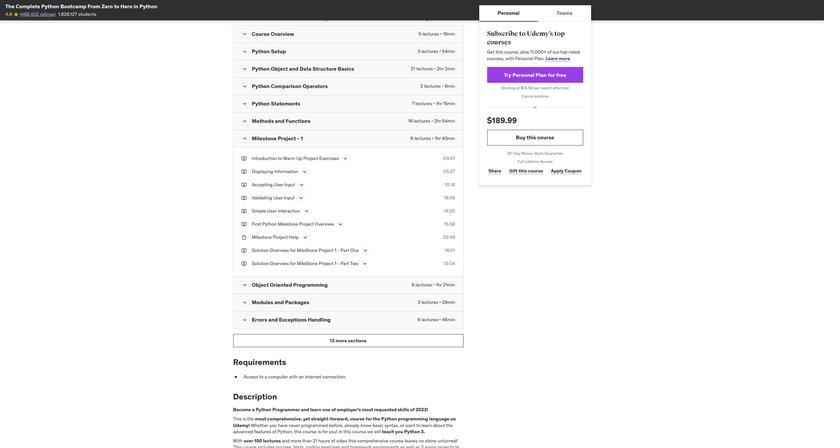 Task type: vqa. For each thing, say whether or not it's contained in the screenshot.
Office Productivity xsmall icon
no



Task type: describe. For each thing, give the bounding box(es) containing it.
xsmall image up "description" at the left of page
[[233, 375, 238, 381]]

21min
[[443, 282, 455, 288]]

personal inside get this course, plus 11,000+ of our top-rated courses, with personal plan.
[[515, 56, 533, 62]]

1 as from the left
[[400, 445, 405, 449]]

30-day money-back guarantee full lifetime access
[[507, 151, 563, 164]]

5 lectures • 54min
[[418, 48, 455, 54]]

and left data
[[289, 66, 299, 72]]

personal inside button
[[498, 10, 520, 16]]

month
[[541, 86, 552, 91]]

information
[[274, 169, 298, 175]]

1 for one
[[335, 248, 337, 254]]

• for milestone project - 1
[[432, 136, 434, 142]]

• for errors and exceptions handling
[[439, 317, 441, 323]]

19min
[[443, 31, 455, 37]]

small image for milestone project - 1
[[241, 136, 248, 142]]

- for solution overview for milestone project 1 - part one
[[338, 248, 340, 254]]

for down solution overview for milestone project 1 - part one
[[290, 261, 296, 267]]

back
[[535, 151, 544, 156]]

user for accepting
[[274, 182, 283, 188]]

0 horizontal spatial learn
[[310, 408, 321, 414]]

anytime
[[535, 94, 549, 99]]

milestone for one
[[297, 248, 318, 254]]

the inside whether you have never programmed before, already know basic syntax, or want to learn about the advanced features of python, this course is for you! in this course we will
[[446, 423, 453, 429]]

small image for python
[[241, 66, 248, 72]]

coupon
[[565, 168, 582, 174]]

courses,
[[487, 56, 505, 62]]

2 54min from the top
[[442, 118, 455, 124]]

0 horizontal spatial is
[[243, 417, 246, 423]]

money-
[[521, 151, 535, 156]]

plan.
[[535, 56, 545, 62]]

13 more sections
[[330, 338, 367, 344]]

accepting user input
[[252, 182, 295, 188]]

project down solution overview for milestone project 1 - part one
[[319, 261, 334, 267]]

project right up
[[303, 156, 318, 162]]

• for python comparison operators
[[442, 83, 444, 89]]

you for teach
[[395, 430, 403, 435]]

and right errors
[[268, 317, 278, 324]]

expand all sections button
[[421, 12, 464, 25]]

modules and packages
[[252, 300, 310, 306]]

and more than 21 hours of video this comprehensive course leaves no stone unturned! this course includes quizzes, tests, coding exercises and homework assignments as well as 3 major projects t
[[233, 439, 460, 449]]

the
[[5, 3, 15, 10]]

access to a computer with an internet connection.
[[244, 375, 347, 380]]

course down know
[[352, 430, 366, 435]]

solution for solution overview for milestone project 1 - part one
[[252, 248, 269, 254]]

this inside the "gift this course" "link"
[[519, 168, 527, 174]]

lectures for python object and data structure basics
[[417, 66, 433, 72]]

well
[[406, 445, 414, 449]]

small image for modules
[[241, 300, 248, 306]]

with inside get this course, plus 11,000+ of our top-rated courses, with personal plan.
[[506, 56, 514, 62]]

1 vertical spatial a
[[252, 408, 255, 414]]

coding
[[306, 445, 320, 449]]

want
[[405, 423, 415, 429]]

5 for python setup
[[418, 48, 421, 54]]

lectures for python statements
[[416, 101, 432, 107]]

1hr for python statements
[[436, 101, 442, 107]]

project up "solution overview for milestone project 1 - part two"
[[319, 248, 334, 254]]

user for validating
[[273, 195, 283, 201]]

never
[[289, 423, 300, 429]]

language
[[429, 417, 450, 423]]

10:18
[[445, 182, 455, 188]]

9 for object oriented programming
[[412, 282, 415, 288]]

course down the teach you python 3.
[[390, 439, 404, 445]]

already
[[345, 423, 360, 429]]

small image for python comparison operators
[[241, 83, 248, 90]]

• for python setup
[[440, 48, 441, 54]]

and right modules
[[275, 300, 284, 306]]

help
[[289, 235, 299, 241]]

• for python statements
[[433, 101, 435, 107]]

9 for milestone project - 1
[[411, 136, 413, 142]]

buy
[[516, 134, 526, 141]]

• for python object and data structure basics
[[434, 66, 436, 72]]

0 horizontal spatial 3
[[418, 300, 421, 306]]

more for learn
[[559, 56, 570, 62]]

gift
[[510, 168, 518, 174]]

advanced
[[233, 430, 253, 435]]

1 vertical spatial with
[[289, 375, 298, 380]]

5 for course overview
[[419, 31, 421, 37]]

python up the python statements
[[252, 83, 270, 90]]

of inside get this course, plus 11,000+ of our top-rated courses, with personal plan.
[[548, 49, 552, 55]]

for inside most comprehensive, yet straight-forward, course for the python programming language on udemy!
[[366, 417, 372, 423]]

5 lectures • 19min
[[419, 31, 455, 37]]

learn more link
[[546, 56, 570, 62]]

of inside whether you have never programmed before, already know basic syntax, or want to learn about the advanced features of python, this course is for you! in this course we will
[[272, 430, 276, 435]]

02:59
[[443, 235, 455, 241]]

know
[[361, 423, 372, 429]]

milestone for milestone project help
[[252, 235, 272, 241]]

day
[[514, 151, 521, 156]]

0 vertical spatial a
[[265, 375, 267, 380]]

for left free
[[548, 72, 555, 78]]

video
[[336, 439, 348, 445]]

show lecture description image for simple user interaction
[[303, 208, 310, 215]]

methods and functions
[[252, 118, 311, 124]]

show lecture description image for solution overview for milestone project 1 - part two
[[362, 261, 368, 268]]

functions
[[286, 118, 311, 124]]

show lecture description image for milestone project help
[[302, 235, 309, 241]]

on
[[451, 417, 456, 423]]

programming
[[293, 282, 328, 289]]

python setup
[[252, 48, 286, 55]]

connection.
[[322, 375, 347, 380]]

• left 156
[[258, 16, 260, 22]]

tests,
[[294, 445, 305, 449]]

4.6
[[5, 11, 12, 17]]

forward,
[[330, 417, 349, 423]]

top-
[[561, 49, 569, 55]]

xsmall image for first python milestone project overview
[[241, 222, 247, 228]]

small image for course
[[241, 31, 248, 38]]

one
[[350, 248, 359, 254]]

xsmall image for milestone project help
[[241, 235, 247, 241]]

apply coupon
[[551, 168, 582, 174]]

0 vertical spatial object
[[271, 66, 288, 72]]

xsmall image for solution overview for milestone project 1 - part two
[[241, 261, 247, 268]]

23 sections • 156 lectures • 22h 13m total length
[[233, 16, 332, 22]]

features
[[254, 430, 271, 435]]

this inside get this course, plus 11,000+ of our top-rated courses, with personal plan.
[[496, 49, 503, 55]]

18:39
[[444, 195, 455, 201]]

to for introduction to warm up project exercises
[[278, 156, 282, 162]]

syntax,
[[385, 423, 399, 429]]

exercises
[[319, 156, 339, 162]]

this inside $189.99 buy this course
[[527, 134, 536, 141]]

small image for errors
[[241, 317, 248, 324]]

programmed
[[301, 423, 328, 429]]

30-
[[507, 151, 514, 156]]

21 inside the and more than 21 hours of video this comprehensive course leaves no stone unturned! this course includes quizzes, tests, coding exercises and homework assignments as well as 3 major projects t
[[313, 439, 317, 445]]

plus
[[521, 49, 529, 55]]

and down video
[[341, 445, 349, 449]]

1 vertical spatial access
[[244, 375, 258, 380]]

0 horizontal spatial object
[[252, 282, 269, 289]]

ratings)
[[40, 11, 56, 17]]

lectures for modules and packages
[[422, 300, 438, 306]]

personal button
[[479, 5, 538, 21]]

16:01
[[445, 248, 455, 254]]

guarantee
[[545, 151, 563, 156]]

• for methods and functions
[[432, 118, 433, 124]]

first
[[252, 222, 261, 227]]

xsmall image for solution overview for milestone project 1 - part one
[[241, 248, 247, 254]]

requirements
[[233, 358, 286, 368]]

show lecture description image for accepting user input
[[299, 182, 305, 189]]

overview for solution overview for milestone project 1 - part one
[[270, 248, 289, 254]]

user for simple
[[267, 208, 277, 214]]

python up ratings)
[[41, 3, 59, 10]]

9min
[[445, 83, 455, 89]]

lectures for object oriented programming
[[416, 282, 432, 288]]

milestone for two
[[297, 261, 318, 267]]

total
[[308, 16, 318, 22]]

and up yet
[[301, 408, 309, 414]]

2 as from the left
[[415, 445, 420, 449]]

python down python setup in the top left of the page
[[252, 66, 270, 72]]

course down programmed
[[303, 430, 317, 435]]

python down want
[[404, 430, 420, 435]]

trial
[[562, 86, 569, 91]]

two
[[350, 261, 359, 267]]

0 horizontal spatial the
[[247, 417, 254, 423]]

lectures right 156
[[269, 16, 286, 22]]

and right methods
[[275, 118, 285, 124]]

introduction to warm up project exercises
[[252, 156, 339, 162]]

python down "description" at the left of page
[[256, 408, 271, 414]]

more for and
[[291, 439, 302, 445]]

this down never
[[294, 430, 302, 435]]

of right skills
[[410, 408, 415, 414]]

show lecture description image for solution overview for milestone project 1 - part one
[[362, 248, 369, 254]]

overview for solution overview for milestone project 1 - part two
[[270, 261, 289, 267]]

lectures for course overview
[[423, 31, 439, 37]]

46min
[[442, 317, 455, 323]]

assignments
[[373, 445, 399, 449]]

of right one
[[332, 408, 336, 414]]

teams
[[557, 10, 573, 16]]

project left the help at the left of the page
[[273, 235, 288, 241]]

internet
[[305, 375, 321, 380]]

will
[[374, 430, 381, 435]]

7 lectures • 1hr 15min
[[412, 101, 455, 107]]

data
[[300, 66, 312, 72]]

modules
[[252, 300, 273, 306]]



Task type: locate. For each thing, give the bounding box(es) containing it.
1 vertical spatial part
[[341, 261, 349, 267]]

1 horizontal spatial the
[[373, 417, 380, 423]]

0 horizontal spatial with
[[289, 375, 298, 380]]

after
[[553, 86, 561, 91]]

apply
[[551, 168, 564, 174]]

• left 22h 13m
[[287, 16, 289, 22]]

course down over
[[243, 445, 257, 449]]

0 vertical spatial 54min
[[442, 48, 455, 54]]

lectures
[[269, 16, 286, 22], [423, 31, 439, 37], [422, 48, 438, 54], [417, 66, 433, 72], [424, 83, 441, 89], [416, 101, 432, 107], [414, 118, 431, 124], [415, 136, 431, 142], [416, 282, 432, 288], [422, 300, 438, 306], [422, 317, 438, 323], [263, 439, 281, 445]]

small image for methods and functions
[[241, 118, 248, 125]]

lectures up 21 lectures • 2hr 2min
[[422, 48, 438, 54]]

of inside the and more than 21 hours of video this comprehensive course leaves no stone unturned! this course includes quizzes, tests, coding exercises and homework assignments as well as 3 major projects t
[[331, 439, 335, 445]]

gift this course
[[510, 168, 543, 174]]

4 xsmall image from the top
[[241, 261, 247, 268]]

we
[[367, 430, 373, 435]]

for inside whether you have never programmed before, already know basic syntax, or want to learn about the advanced features of python, this course is for you! in this course we will
[[322, 430, 328, 435]]

2 horizontal spatial sections
[[445, 16, 464, 22]]

1 for two
[[335, 261, 337, 267]]

show lecture description image right the two
[[362, 261, 368, 268]]

4 small image from the top
[[241, 118, 248, 125]]

0 vertical spatial with
[[506, 56, 514, 62]]

1 vertical spatial show lecture description image
[[337, 222, 344, 228]]

udemy's
[[527, 30, 553, 38]]

full
[[518, 159, 524, 164]]

xsmall image
[[241, 156, 247, 162], [241, 169, 247, 175], [241, 182, 247, 189], [241, 208, 247, 215], [241, 222, 247, 228], [233, 375, 238, 381]]

2hr for python object and data structure basics
[[437, 66, 444, 72]]

1 vertical spatial 2hr
[[434, 118, 441, 124]]

lectures for milestone project - 1
[[415, 136, 431, 142]]

simple
[[252, 208, 266, 214]]

python right in
[[140, 3, 157, 10]]

this right "buy"
[[527, 134, 536, 141]]

basics
[[338, 66, 354, 72]]

subscribe
[[487, 30, 518, 38]]

is inside whether you have never programmed before, already know basic syntax, or want to learn about the advanced features of python, this course is for you! in this course we will
[[318, 430, 321, 435]]

1 horizontal spatial is
[[318, 430, 321, 435]]

xsmall image left introduction on the top left of page
[[241, 156, 247, 162]]

course up already
[[350, 417, 365, 423]]

0 vertical spatial input
[[285, 182, 295, 188]]

0 vertical spatial solution
[[252, 248, 269, 254]]

milestone down first at the left
[[252, 235, 272, 241]]

2 vertical spatial user
[[267, 208, 277, 214]]

1 vertical spatial 54min
[[442, 118, 455, 124]]

1 milestone from the top
[[297, 248, 318, 254]]

hero
[[121, 3, 132, 10]]

more
[[559, 56, 570, 62], [336, 338, 347, 344], [291, 439, 302, 445]]

2 horizontal spatial more
[[559, 56, 570, 62]]

python inside most comprehensive, yet straight-forward, course for the python programming language on udemy!
[[381, 417, 397, 423]]

1 vertical spatial is
[[318, 430, 321, 435]]

access down back
[[540, 159, 553, 164]]

to for subscribe to udemy's top courses
[[519, 30, 526, 38]]

lectures right '2'
[[424, 83, 441, 89]]

to left 'warm'
[[278, 156, 282, 162]]

- for solution overview for milestone project 1 - part two
[[338, 261, 340, 267]]

with
[[506, 56, 514, 62], [289, 375, 298, 380]]

show lecture description image right the help at the left of the page
[[302, 235, 309, 241]]

part left one
[[341, 248, 349, 254]]

1 horizontal spatial 3
[[421, 445, 424, 449]]

the up basic
[[373, 417, 380, 423]]

3.
[[421, 430, 425, 435]]

xsmall image for validating user input
[[241, 195, 247, 202]]

python up methods
[[252, 100, 270, 107]]

the complete python bootcamp from zero to hero in python
[[5, 3, 157, 10]]

1 small image from the top
[[241, 48, 248, 55]]

udemy!
[[233, 423, 250, 429]]

1hr for object oriented programming
[[436, 282, 442, 288]]

3 inside the and more than 21 hours of video this comprehensive course leaves no stone unturned! this course includes quizzes, tests, coding exercises and homework assignments as well as 3 major projects t
[[421, 445, 424, 449]]

0 vertical spatial milestone
[[252, 135, 277, 142]]

• down 5 lectures • 19min
[[440, 48, 441, 54]]

the up the udemy!
[[247, 417, 254, 423]]

more for 13
[[336, 338, 347, 344]]

exceptions
[[279, 317, 307, 324]]

1 vertical spatial -
[[338, 248, 340, 254]]

input up "interaction"
[[284, 195, 295, 201]]

0 horizontal spatial access
[[244, 375, 258, 380]]

over
[[244, 439, 253, 445]]

0 vertical spatial is
[[243, 417, 246, 423]]

2 this from the top
[[233, 445, 242, 449]]

bootcamp
[[60, 3, 86, 10]]

to for access to a computer with an internet connection.
[[259, 375, 264, 380]]

to left udemy's
[[519, 30, 526, 38]]

2 vertical spatial personal
[[513, 72, 535, 78]]

1hr left 15min
[[436, 101, 442, 107]]

methods
[[252, 118, 274, 124]]

sections for 13 more sections
[[348, 338, 367, 344]]

overview for course overview
[[271, 31, 294, 37]]

object down setup
[[271, 66, 288, 72]]

part for one
[[341, 248, 349, 254]]

project
[[278, 135, 296, 142], [303, 156, 318, 162], [299, 222, 314, 227], [273, 235, 288, 241], [319, 248, 334, 254], [319, 261, 334, 267]]

3
[[418, 300, 421, 306], [421, 445, 424, 449]]

2 small image from the top
[[241, 83, 248, 90]]

you down syntax,
[[395, 430, 403, 435]]

milestone down solution overview for milestone project 1 - part one
[[297, 261, 318, 267]]

0 vertical spatial more
[[559, 56, 570, 62]]

1hr left 21min
[[436, 282, 442, 288]]

1 horizontal spatial as
[[415, 445, 420, 449]]

personal
[[498, 10, 520, 16], [515, 56, 533, 62], [513, 72, 535, 78]]

straight-
[[311, 417, 330, 423]]

per
[[534, 86, 540, 91]]

access down requirements
[[244, 375, 258, 380]]

1
[[301, 135, 303, 142], [335, 248, 337, 254], [335, 261, 337, 267]]

the down 'on'
[[446, 423, 453, 429]]

1 horizontal spatial you
[[395, 430, 403, 435]]

13
[[330, 338, 335, 344]]

1 horizontal spatial object
[[271, 66, 288, 72]]

2 horizontal spatial the
[[446, 423, 453, 429]]

• for course overview
[[440, 31, 442, 37]]

1 vertical spatial learn
[[422, 423, 432, 429]]

for down the help at the left of the page
[[290, 248, 296, 254]]

you for whether
[[270, 423, 277, 429]]

•
[[258, 16, 260, 22], [287, 16, 289, 22], [440, 31, 442, 37], [440, 48, 441, 54], [434, 66, 436, 72], [442, 83, 444, 89], [433, 101, 435, 107], [432, 118, 433, 124], [432, 136, 434, 142], [433, 282, 435, 288], [439, 300, 441, 306], [439, 317, 441, 323]]

- left the two
[[338, 261, 340, 267]]

1hr for milestone project - 1
[[435, 136, 441, 142]]

no
[[419, 439, 424, 445]]

solution overview for milestone project 1 - part one
[[252, 248, 359, 254]]

of up the exercises
[[331, 439, 335, 445]]

yet
[[303, 417, 310, 423]]

lectures for errors and exceptions handling
[[422, 317, 438, 323]]

0 vertical spatial learn
[[310, 408, 321, 414]]

sections right 13
[[348, 338, 367, 344]]

before,
[[329, 423, 344, 429]]

overview down 23 sections • 156 lectures • 22h 13m total length on the top left of page
[[271, 31, 294, 37]]

small image for python statements
[[241, 101, 248, 107]]

2 small image from the top
[[241, 66, 248, 72]]

to inside subscribe to udemy's top courses
[[519, 30, 526, 38]]

an
[[299, 375, 304, 380]]

subscribe to udemy's top courses
[[487, 30, 565, 46]]

0 vertical spatial access
[[540, 159, 553, 164]]

1 vertical spatial milestone
[[297, 261, 318, 267]]

small image
[[241, 48, 248, 55], [241, 83, 248, 90], [241, 101, 248, 107], [241, 118, 248, 125], [241, 136, 248, 142], [241, 282, 248, 289]]

05:27
[[443, 169, 455, 175]]

the inside most comprehensive, yet straight-forward, course for the python programming language on udemy!
[[373, 417, 380, 423]]

show lecture description image right the exercises
[[342, 156, 349, 162]]

0 vertical spatial -
[[297, 135, 299, 142]]

students
[[78, 11, 96, 17]]

basic
[[373, 423, 384, 429]]

small image for python setup
[[241, 48, 248, 55]]

packages
[[285, 300, 310, 306]]

3 xsmall image from the top
[[241, 248, 247, 254]]

0 horizontal spatial or
[[400, 423, 404, 429]]

zero
[[102, 3, 113, 10]]

1 vertical spatial or
[[400, 423, 404, 429]]

0 horizontal spatial 21
[[313, 439, 317, 445]]

show lecture description image
[[342, 156, 349, 162], [299, 182, 305, 189], [298, 195, 305, 202], [303, 208, 310, 215], [302, 235, 309, 241], [362, 261, 368, 268]]

2min
[[445, 66, 455, 72]]

lectures right 18
[[414, 118, 431, 124]]

(488,402
[[20, 11, 39, 17]]

sections right 23
[[240, 16, 257, 22]]

1 horizontal spatial 21
[[411, 66, 415, 72]]

3 down no
[[421, 445, 424, 449]]

course inside most comprehensive, yet straight-forward, course for the python programming language on udemy!
[[350, 417, 365, 423]]

1 horizontal spatial show lecture description image
[[337, 222, 344, 228]]

solution for solution overview for milestone project 1 - part two
[[252, 261, 269, 267]]

python down course
[[252, 48, 270, 55]]

• for modules and packages
[[439, 300, 441, 306]]

most inside most comprehensive, yet straight-forward, course for the python programming language on udemy!
[[255, 417, 266, 423]]

0 vertical spatial show lecture description image
[[301, 169, 308, 175]]

tab list containing personal
[[479, 5, 591, 22]]

show lecture description image for first python milestone project overview
[[337, 222, 344, 228]]

15:38
[[444, 222, 455, 227]]

sections for expand all sections
[[445, 16, 464, 22]]

homework
[[350, 445, 372, 449]]

python statements
[[252, 100, 300, 107]]

0 horizontal spatial a
[[252, 408, 255, 414]]

6
[[418, 317, 421, 323]]

lectures right 6
[[422, 317, 438, 323]]

requested
[[374, 408, 397, 414]]

0 horizontal spatial more
[[291, 439, 302, 445]]

overview up oriented
[[270, 261, 289, 267]]

xsmall image left "displaying" on the top of page
[[241, 169, 247, 175]]

show lecture description image for validating user input
[[298, 195, 305, 202]]

to right zero
[[114, 3, 119, 10]]

plan
[[536, 72, 547, 78]]

and up quizzes,
[[282, 439, 290, 445]]

input for validating user input
[[284, 195, 295, 201]]

or inside whether you have never programmed before, already know basic syntax, or want to learn about the advanced features of python, this course is for you! in this course we will
[[400, 423, 404, 429]]

0 vertical spatial 21
[[411, 66, 415, 72]]

teams button
[[538, 5, 591, 21]]

get this course, plus 11,000+ of our top-rated courses, with personal plan.
[[487, 49, 580, 62]]

1 left the two
[[335, 261, 337, 267]]

overview up solution overview for milestone project 1 - part one
[[315, 222, 334, 227]]

• left 21min
[[433, 282, 435, 288]]

2 vertical spatial show lecture description image
[[362, 248, 369, 254]]

milestone down methods
[[252, 135, 277, 142]]

programming
[[398, 417, 428, 423]]

user
[[274, 182, 283, 188], [273, 195, 283, 201], [267, 208, 277, 214]]

2 vertical spatial more
[[291, 439, 302, 445]]

1hr left 40min
[[435, 136, 441, 142]]

this inside the and more than 21 hours of video this comprehensive course leaves no stone unturned! this course includes quizzes, tests, coding exercises and homework assignments as well as 3 major projects t
[[349, 439, 356, 445]]

project down "methods and functions"
[[278, 135, 296, 142]]

- left one
[[338, 248, 340, 254]]

1 part from the top
[[341, 248, 349, 254]]

this
[[233, 417, 242, 423], [233, 445, 242, 449]]

learn up 3.
[[422, 423, 432, 429]]

54min up 40min
[[442, 118, 455, 124]]

1 vertical spatial user
[[273, 195, 283, 201]]

you inside whether you have never programmed before, already know basic syntax, or want to learn about the advanced features of python, this course is for you! in this course we will
[[270, 423, 277, 429]]

0 vertical spatial or
[[534, 105, 537, 110]]

0 vertical spatial 9
[[411, 136, 413, 142]]

this is the
[[233, 417, 255, 423]]

to inside whether you have never programmed before, already know basic syntax, or want to learn about the advanced features of python, this course is for you! in this course we will
[[417, 423, 421, 429]]

2
[[421, 83, 423, 89]]

to right want
[[417, 423, 421, 429]]

from
[[88, 3, 100, 10]]

most up whether on the left bottom of page
[[255, 417, 266, 423]]

is
[[243, 417, 246, 423], [318, 430, 321, 435]]

small image for object oriented programming
[[241, 282, 248, 289]]

about
[[433, 423, 445, 429]]

sections
[[240, 16, 257, 22], [445, 16, 464, 22], [348, 338, 367, 344]]

• left 40min
[[432, 136, 434, 142]]

18
[[408, 118, 413, 124]]

5 small image from the top
[[241, 136, 248, 142]]

or down the anytime at the top right of page
[[534, 105, 537, 110]]

2 vertical spatial 1
[[335, 261, 337, 267]]

• left 15min
[[433, 101, 435, 107]]

lectures for methods and functions
[[414, 118, 431, 124]]

2 part from the top
[[341, 261, 349, 267]]

1 small image from the top
[[241, 31, 248, 38]]

for up know
[[366, 417, 372, 423]]

xsmall image for simple user interaction
[[241, 208, 247, 215]]

1 down functions
[[301, 135, 303, 142]]

1 horizontal spatial learn
[[422, 423, 432, 429]]

python right first at the left
[[262, 222, 277, 227]]

most up know
[[362, 408, 373, 414]]

lectures for python comparison operators
[[424, 83, 441, 89]]

2 horizontal spatial show lecture description image
[[362, 248, 369, 254]]

7
[[412, 101, 415, 107]]

0 vertical spatial most
[[362, 408, 373, 414]]

this up homework in the left bottom of the page
[[349, 439, 356, 445]]

lectures down 9 lectures • 1hr 21min
[[422, 300, 438, 306]]

2 vertical spatial -
[[338, 261, 340, 267]]

4 small image from the top
[[241, 317, 248, 324]]

0 horizontal spatial you
[[270, 423, 277, 429]]

1 vertical spatial this
[[233, 445, 242, 449]]

programmer
[[272, 408, 300, 414]]

xsmall image for introduction to warm up project exercises
[[241, 156, 247, 162]]

1 vertical spatial 5
[[418, 48, 421, 54]]

as left well
[[400, 445, 405, 449]]

$189.99
[[487, 115, 517, 126]]

xsmall image for displaying information
[[241, 169, 247, 175]]

to down requirements
[[259, 375, 264, 380]]

1 vertical spatial 9
[[412, 282, 415, 288]]

show lecture description image for introduction to warm up project exercises
[[342, 156, 349, 162]]

1 horizontal spatial access
[[540, 159, 553, 164]]

$16.58
[[521, 86, 533, 91]]

3 small image from the top
[[241, 300, 248, 306]]

show lecture description image
[[301, 169, 308, 175], [337, 222, 344, 228], [362, 248, 369, 254]]

0 vertical spatial 2hr
[[437, 66, 444, 72]]

1 vertical spatial personal
[[515, 56, 533, 62]]

1 horizontal spatial with
[[506, 56, 514, 62]]

0 vertical spatial 1hr
[[436, 101, 442, 107]]

with down course,
[[506, 56, 514, 62]]

• left "46min"
[[439, 317, 441, 323]]

21 lectures • 2hr 2min
[[411, 66, 455, 72]]

top
[[555, 30, 565, 38]]

1 horizontal spatial sections
[[348, 338, 367, 344]]

this right gift
[[519, 168, 527, 174]]

2 vertical spatial 1hr
[[436, 282, 442, 288]]

for left you!
[[322, 430, 328, 435]]

course,
[[505, 49, 520, 55]]

1 vertical spatial more
[[336, 338, 347, 344]]

learn more
[[546, 56, 570, 62]]

in
[[134, 3, 138, 10]]

expand
[[421, 16, 438, 22]]

0 vertical spatial personal
[[498, 10, 520, 16]]

2hr for methods and functions
[[434, 118, 441, 124]]

personal up $16.58
[[513, 72, 535, 78]]

personal down plus
[[515, 56, 533, 62]]

with left an on the left of the page
[[289, 375, 298, 380]]

0 vertical spatial 5
[[419, 31, 421, 37]]

2 milestone from the top
[[297, 261, 318, 267]]

1 vertical spatial you
[[395, 430, 403, 435]]

sections inside dropdown button
[[445, 16, 464, 22]]

1 vertical spatial solution
[[252, 261, 269, 267]]

lectures for python setup
[[422, 48, 438, 54]]

projects
[[438, 445, 454, 449]]

1 vertical spatial milestone
[[278, 222, 298, 227]]

0 vertical spatial this
[[233, 417, 242, 423]]

2 xsmall image from the top
[[241, 235, 247, 241]]

starting
[[501, 86, 516, 91]]

more inside button
[[336, 338, 347, 344]]

access inside the 30-day money-back guarantee full lifetime access
[[540, 159, 553, 164]]

0 vertical spatial 3
[[418, 300, 421, 306]]

1 solution from the top
[[252, 248, 269, 254]]

1 vertical spatial object
[[252, 282, 269, 289]]

than
[[303, 439, 312, 445]]

milestone for milestone project - 1
[[252, 135, 277, 142]]

0 vertical spatial part
[[341, 248, 349, 254]]

6 small image from the top
[[241, 282, 248, 289]]

learn inside whether you have never programmed before, already know basic syntax, or want to learn about the advanced features of python, this course is for you! in this course we will
[[422, 423, 432, 429]]

buy this course button
[[487, 130, 583, 146]]

1 vertical spatial 1
[[335, 248, 337, 254]]

more inside the and more than 21 hours of video this comprehensive course leaves no stone unturned! this course includes quizzes, tests, coding exercises and homework assignments as well as 3 major projects t
[[291, 439, 302, 445]]

1 vertical spatial 21
[[313, 439, 317, 445]]

part for two
[[341, 261, 349, 267]]

course inside "link"
[[528, 168, 543, 174]]

1 54min from the top
[[442, 48, 455, 54]]

0 vertical spatial you
[[270, 423, 277, 429]]

includes
[[258, 445, 275, 449]]

or up the teach you python 3.
[[400, 423, 404, 429]]

1 vertical spatial most
[[255, 417, 266, 423]]

- down functions
[[297, 135, 299, 142]]

1 this from the top
[[233, 417, 242, 423]]

python object and data structure basics
[[252, 66, 354, 72]]

this right the in
[[344, 430, 351, 435]]

small image
[[241, 31, 248, 38], [241, 66, 248, 72], [241, 300, 248, 306], [241, 317, 248, 324]]

1 left one
[[335, 248, 337, 254]]

2 vertical spatial milestone
[[252, 235, 272, 241]]

5 down expand
[[419, 31, 421, 37]]

displaying information
[[252, 169, 298, 175]]

1 vertical spatial 3
[[421, 445, 424, 449]]

object up modules
[[252, 282, 269, 289]]

0 vertical spatial milestone
[[297, 248, 318, 254]]

1 vertical spatial input
[[284, 195, 295, 201]]

3 small image from the top
[[241, 101, 248, 107]]

lectures up includes
[[263, 439, 281, 445]]

milestone up "solution overview for milestone project 1 - part two"
[[297, 248, 318, 254]]

project down "interaction"
[[299, 222, 314, 227]]

input for accepting user input
[[285, 182, 295, 188]]

xsmall image for accepting user input
[[241, 182, 247, 189]]

2 solution from the top
[[252, 261, 269, 267]]

1 horizontal spatial more
[[336, 338, 347, 344]]

0 vertical spatial user
[[274, 182, 283, 188]]

1 horizontal spatial most
[[362, 408, 373, 414]]

python,
[[277, 430, 293, 435]]

unturned!
[[438, 439, 458, 445]]

9
[[411, 136, 413, 142], [412, 282, 415, 288]]

0 horizontal spatial sections
[[240, 16, 257, 22]]

milestone
[[252, 135, 277, 142], [278, 222, 298, 227], [252, 235, 272, 241]]

most comprehensive, yet straight-forward, course for the python programming language on udemy!
[[233, 417, 456, 429]]

with
[[233, 439, 243, 445]]

• for object oriented programming
[[433, 282, 435, 288]]

0 horizontal spatial as
[[400, 445, 405, 449]]

tab list
[[479, 5, 591, 22]]

xsmall image
[[241, 195, 247, 202], [241, 235, 247, 241], [241, 248, 247, 254], [241, 261, 247, 268]]

show lecture description image for displaying information
[[301, 169, 308, 175]]

lectures down the 18 lectures • 2hr 54min
[[415, 136, 431, 142]]

1 horizontal spatial a
[[265, 375, 267, 380]]

this up the udemy!
[[233, 417, 242, 423]]

156
[[261, 16, 268, 22]]

this inside the and more than 21 hours of video this comprehensive course leaves no stone unturned! this course includes quizzes, tests, coding exercises and homework assignments as well as 3 major projects t
[[233, 445, 242, 449]]

1 horizontal spatial or
[[534, 105, 537, 110]]

course down lifetime
[[528, 168, 543, 174]]

1 xsmall image from the top
[[241, 195, 247, 202]]

0 horizontal spatial show lecture description image
[[301, 169, 308, 175]]

as down no
[[415, 445, 420, 449]]

course inside $189.99 buy this course
[[538, 134, 555, 141]]

9 lectures • 1hr 40min
[[411, 136, 455, 142]]

personal up subscribe
[[498, 10, 520, 16]]

0 horizontal spatial most
[[255, 417, 266, 423]]

1 vertical spatial 1hr
[[435, 136, 441, 142]]

you left have on the bottom
[[270, 423, 277, 429]]

0 vertical spatial 1
[[301, 135, 303, 142]]

become
[[233, 408, 251, 414]]

user down displaying information
[[274, 182, 283, 188]]

sections inside button
[[348, 338, 367, 344]]



